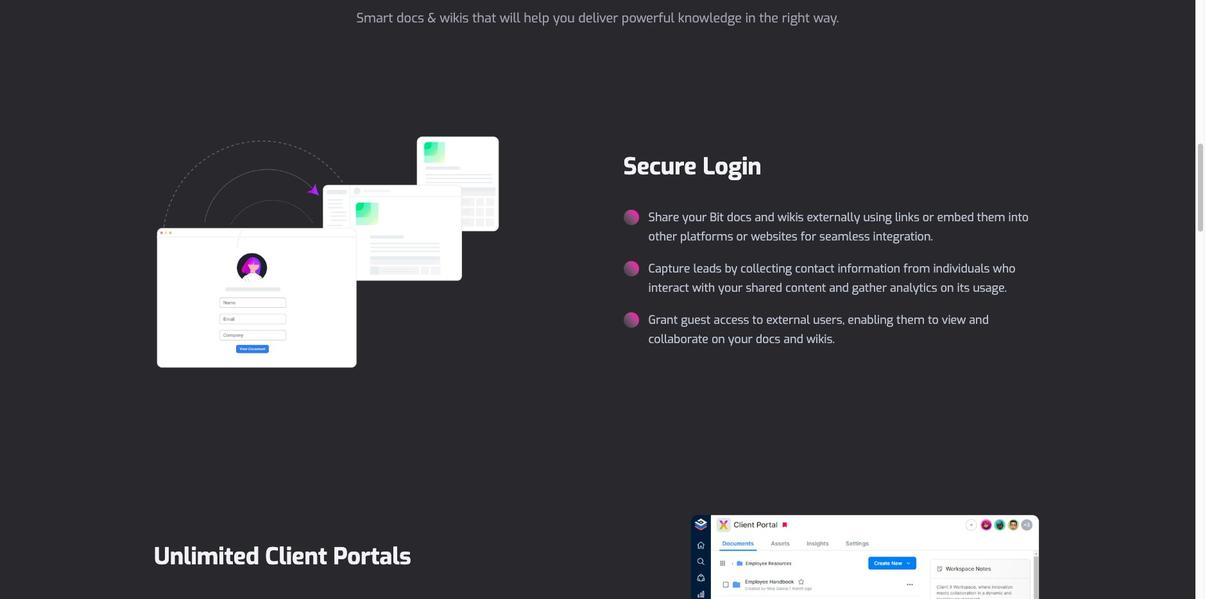Task type: describe. For each thing, give the bounding box(es) containing it.
deliver
[[578, 10, 618, 27]]

docs inside grant guest access to external users, enabling them to view and collaborate on your docs and wikis.
[[756, 331, 780, 347]]

who
[[993, 261, 1016, 276]]

right
[[782, 10, 810, 27]]

login
[[703, 151, 762, 182]]

that
[[472, 10, 496, 27]]

individuals
[[933, 261, 990, 276]]

users,
[[813, 312, 845, 328]]

secure
[[623, 151, 697, 182]]

0 horizontal spatial docs
[[397, 10, 424, 27]]

grant guest access to external users, enabling them to view and collaborate on your docs and wikis.
[[648, 312, 989, 347]]

smart docs & wikis that will help you deliver powerful knowledge in the right way.
[[356, 10, 839, 27]]

share
[[648, 210, 679, 225]]

capture leads by collecting contact information from individuals who interact with your shared content and gather analytics on its usage.
[[648, 261, 1016, 296]]

help
[[524, 10, 550, 27]]

client
[[265, 541, 327, 572]]

grant
[[648, 312, 678, 328]]

you
[[553, 10, 575, 27]]

your inside capture leads by collecting contact information from individuals who interact with your shared content and gather analytics on its usage.
[[718, 280, 743, 296]]

seamless
[[819, 229, 870, 244]]

from
[[904, 261, 930, 276]]

and right view
[[969, 312, 989, 328]]

access
[[714, 312, 749, 328]]

list containing share your bit docs and wikis externally using links or embed them into other platforms or websites for seamless integration.
[[623, 208, 1041, 349]]

for
[[801, 229, 816, 244]]

view
[[942, 312, 966, 328]]

on inside capture leads by collecting contact information from individuals who interact with your shared content and gather analytics on its usage.
[[940, 280, 954, 296]]

interact
[[648, 280, 689, 296]]

way.
[[813, 10, 839, 27]]

docs inside share your bit docs and wikis externally using links or embed them into other platforms or websites for seamless integration.
[[727, 210, 752, 225]]

other
[[648, 229, 677, 244]]

capture
[[648, 261, 690, 276]]

links
[[895, 210, 919, 225]]

with
[[692, 280, 715, 296]]

0 vertical spatial or
[[923, 210, 934, 225]]

guest
[[681, 312, 711, 328]]

its
[[957, 280, 970, 296]]

embed
[[937, 210, 974, 225]]

information
[[838, 261, 900, 276]]

your inside share your bit docs and wikis externally using links or embed them into other platforms or websites for seamless integration.
[[682, 210, 707, 225]]

and down external
[[784, 331, 803, 347]]

external
[[766, 312, 810, 328]]

shared
[[746, 280, 782, 296]]

2 to from the left
[[928, 312, 939, 328]]



Task type: vqa. For each thing, say whether or not it's contained in the screenshot.
WIKIS
yes



Task type: locate. For each thing, give the bounding box(es) containing it.
0 horizontal spatial wikis
[[440, 10, 469, 27]]

list
[[623, 208, 1041, 349]]

2 horizontal spatial docs
[[756, 331, 780, 347]]

and inside share your bit docs and wikis externally using links or embed them into other platforms or websites for seamless integration.
[[755, 210, 774, 225]]

them left the into
[[977, 210, 1005, 225]]

portals
[[333, 541, 411, 572]]

secure login
[[623, 151, 762, 182]]

to left view
[[928, 312, 939, 328]]

docs
[[397, 10, 424, 27], [727, 210, 752, 225], [756, 331, 780, 347]]

your inside grant guest access to external users, enabling them to view and collaborate on your docs and wikis.
[[728, 331, 753, 347]]

websites
[[751, 229, 798, 244]]

1 vertical spatial your
[[718, 280, 743, 296]]

your down 'access'
[[728, 331, 753, 347]]

wikis
[[440, 10, 469, 27], [778, 210, 804, 225]]

content
[[785, 280, 826, 296]]

wikis inside share your bit docs and wikis externally using links or embed them into other platforms or websites for seamless integration.
[[778, 210, 804, 225]]

1 horizontal spatial wikis
[[778, 210, 804, 225]]

1 vertical spatial or
[[736, 229, 748, 244]]

1 horizontal spatial or
[[923, 210, 934, 225]]

and up websites
[[755, 210, 774, 225]]

collecting
[[741, 261, 792, 276]]

1 horizontal spatial to
[[928, 312, 939, 328]]

1 vertical spatial docs
[[727, 210, 752, 225]]

&
[[428, 10, 436, 27]]

to right 'access'
[[752, 312, 763, 328]]

analytics
[[890, 280, 937, 296]]

or left websites
[[736, 229, 748, 244]]

2 vertical spatial docs
[[756, 331, 780, 347]]

wikis.
[[806, 331, 835, 347]]

0 horizontal spatial them
[[896, 312, 925, 328]]

wikis right &
[[440, 10, 469, 27]]

1 horizontal spatial them
[[977, 210, 1005, 225]]

unlimited client portals
[[154, 541, 411, 572]]

integration.
[[873, 229, 933, 244]]

on left its on the right of page
[[940, 280, 954, 296]]

will
[[500, 10, 520, 27]]

contact
[[795, 261, 835, 276]]

usage.
[[973, 280, 1007, 296]]

and left "gather"
[[829, 280, 849, 296]]

in
[[745, 10, 756, 27]]

unlimited
[[154, 541, 259, 572]]

0 horizontal spatial on
[[712, 331, 725, 347]]

collaborate
[[648, 331, 708, 347]]

share your bit docs and wikis externally using links or embed them into other platforms or websites for seamless integration.
[[648, 210, 1029, 244]]

0 horizontal spatial to
[[752, 312, 763, 328]]

0 vertical spatial them
[[977, 210, 1005, 225]]

docs down external
[[756, 331, 780, 347]]

your down by at top right
[[718, 280, 743, 296]]

and
[[755, 210, 774, 225], [829, 280, 849, 296], [969, 312, 989, 328], [784, 331, 803, 347]]

them down analytics
[[896, 312, 925, 328]]

your left bit
[[682, 210, 707, 225]]

externally
[[807, 210, 860, 225]]

enabling
[[848, 312, 893, 328]]

2 vertical spatial your
[[728, 331, 753, 347]]

your
[[682, 210, 707, 225], [718, 280, 743, 296], [728, 331, 753, 347]]

docs left &
[[397, 10, 424, 27]]

1 vertical spatial them
[[896, 312, 925, 328]]

smart
[[356, 10, 393, 27]]

into
[[1008, 210, 1029, 225]]

1 horizontal spatial docs
[[727, 210, 752, 225]]

them inside grant guest access to external users, enabling them to view and collaborate on your docs and wikis.
[[896, 312, 925, 328]]

leads
[[693, 261, 722, 276]]

on
[[940, 280, 954, 296], [712, 331, 725, 347]]

gather
[[852, 280, 887, 296]]

using
[[863, 210, 892, 225]]

to
[[752, 312, 763, 328], [928, 312, 939, 328]]

the
[[759, 10, 778, 27]]

or
[[923, 210, 934, 225], [736, 229, 748, 244]]

by
[[725, 261, 737, 276]]

0 vertical spatial on
[[940, 280, 954, 296]]

1 horizontal spatial on
[[940, 280, 954, 296]]

0 horizontal spatial or
[[736, 229, 748, 244]]

0 vertical spatial wikis
[[440, 10, 469, 27]]

on down 'access'
[[712, 331, 725, 347]]

or right links on the right of the page
[[923, 210, 934, 225]]

knowledge
[[678, 10, 742, 27]]

0 vertical spatial your
[[682, 210, 707, 225]]

on inside grant guest access to external users, enabling them to view and collaborate on your docs and wikis.
[[712, 331, 725, 347]]

0 vertical spatial docs
[[397, 10, 424, 27]]

platforms
[[680, 229, 733, 244]]

1 vertical spatial wikis
[[778, 210, 804, 225]]

docs right bit
[[727, 210, 752, 225]]

and inside capture leads by collecting contact information from individuals who interact with your shared content and gather analytics on its usage.
[[829, 280, 849, 296]]

them
[[977, 210, 1005, 225], [896, 312, 925, 328]]

powerful
[[622, 10, 675, 27]]

them inside share your bit docs and wikis externally using links or embed them into other platforms or websites for seamless integration.
[[977, 210, 1005, 225]]

1 vertical spatial on
[[712, 331, 725, 347]]

wikis up websites
[[778, 210, 804, 225]]

bit
[[710, 210, 724, 225]]

1 to from the left
[[752, 312, 763, 328]]



